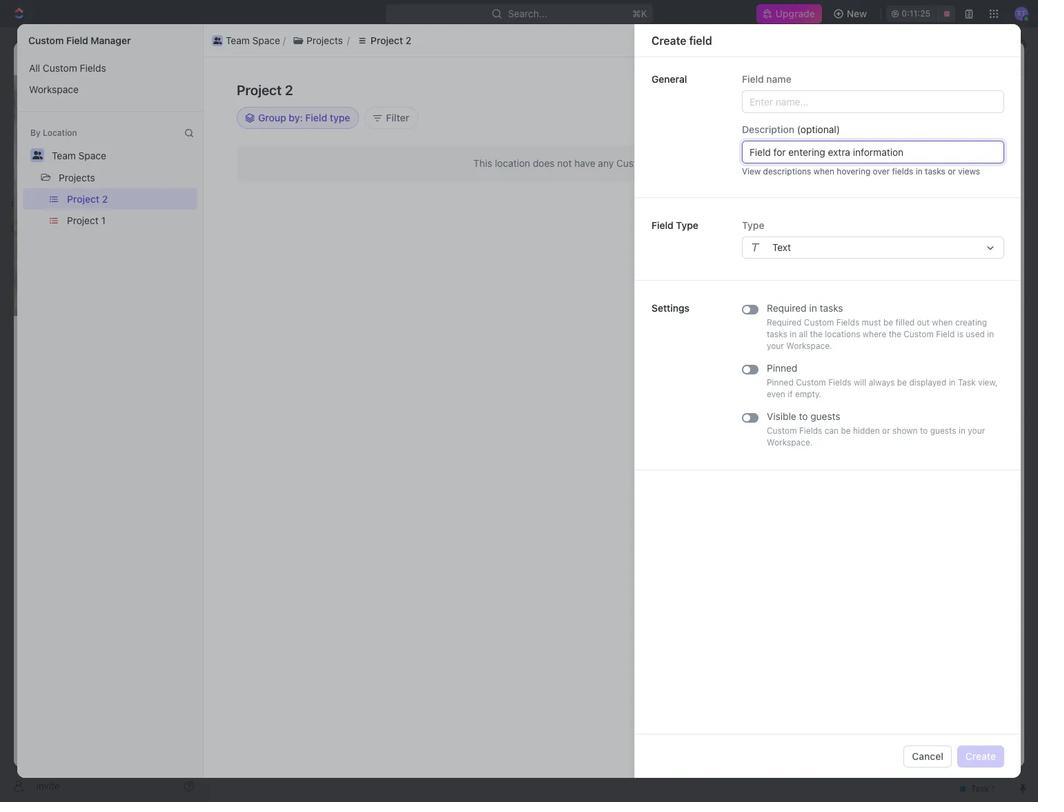 Task type: describe. For each thing, give the bounding box(es) containing it.
Edit task name text field
[[61, 385, 639, 411]]

field type
[[652, 220, 699, 231]]

5 status from the top
[[774, 308, 798, 318]]

general
[[652, 73, 687, 85]]

3 from from the top
[[800, 231, 818, 241]]

does
[[533, 157, 555, 169]]

to complete for 21 mins
[[729, 308, 885, 329]]

share button
[[848, 47, 891, 69]]

0 vertical spatial project 2 button
[[350, 32, 418, 49]]

workspace
[[29, 84, 79, 95]]

action
[[188, 591, 220, 604]]

21 mins for complete
[[933, 341, 962, 351]]

workspace button
[[23, 79, 197, 100]]

fields inside button
[[80, 62, 106, 74]]

team space, , element
[[72, 51, 86, 65]]

in inside visible to guests custom fields can be hidden or shown to guests in your workspace.
[[959, 426, 966, 436]]

1 horizontal spatial project 2 link
[[364, 36, 425, 52]]

complete for 22
[[731, 242, 769, 252]]

activity inside task sidebar navigation tab list
[[991, 108, 1017, 117]]

2 changed from the top
[[738, 208, 771, 219]]

this location does not have any custom fields
[[474, 157, 680, 169]]

create new field
[[906, 84, 980, 96]]

workspace. inside the 'required in tasks required custom fields must be filled out when creating tasks in all the locations where the custom field is used in your workspace.'
[[787, 341, 832, 351]]

4 changed status from from the top
[[735, 286, 821, 296]]

team space right user group image
[[232, 38, 286, 50]]

this
[[770, 131, 784, 142]]

create button
[[957, 746, 1005, 768]]

team up / project 2
[[226, 34, 250, 46]]

not
[[557, 157, 572, 169]]

1 horizontal spatial to do
[[890, 341, 914, 351]]

eloisefrancis23@gmail.
[[819, 175, 913, 186]]

create for one
[[702, 158, 729, 168]]

your inside the 'required in tasks required custom fields must be filled out when creating tasks in all the locations where the custom field is used in your workspace.'
[[767, 341, 784, 351]]

list containing project 2
[[17, 188, 203, 231]]

activity inside task sidebar content section
[[710, 89, 758, 105]]

task sidebar navigation tab list
[[989, 84, 1019, 164]]

nov
[[816, 52, 832, 63]]

4 status from the top
[[774, 286, 798, 296]]

assignees button
[[558, 159, 623, 175]]

custom field manager
[[28, 35, 131, 46]]

will
[[854, 378, 867, 388]]

locations
[[825, 329, 861, 340]]

0:11:25
[[902, 8, 931, 19]]

is
[[957, 329, 964, 340]]

to complete for 22 mins
[[729, 231, 885, 252]]

added tag power
[[735, 363, 803, 374]]

1 status from the top
[[774, 153, 798, 164]]

custom inside visible to guests custom fields can be hidden or shown to guests in your workspace.
[[767, 426, 797, 436]]

0 horizontal spatial /
[[201, 52, 204, 64]]

fields inside visible to guests custom fields can be hidden or shown to guests in your workspace.
[[799, 426, 823, 436]]

spaces
[[11, 224, 40, 234]]

1 from from the top
[[800, 153, 818, 164]]

new button
[[828, 3, 876, 25]]

inbox
[[33, 95, 57, 107]]

calendar
[[352, 127, 393, 139]]

send
[[936, 737, 960, 748]]

3 status from the top
[[774, 231, 798, 241]]

5 changed status from from the top
[[735, 308, 821, 318]]

4 changed from the top
[[738, 286, 771, 296]]

type button
[[742, 220, 1005, 259]]

displayed
[[910, 378, 947, 388]]

team down location
[[52, 150, 76, 162]]

team space down manager
[[91, 52, 146, 64]]

/ project 2
[[201, 52, 250, 64]]

created
[[738, 131, 767, 142]]

0:11:25 button
[[887, 6, 956, 22]]

add existing field
[[806, 84, 885, 96]]

views
[[958, 166, 980, 177]]

description
[[742, 124, 795, 135]]

0 vertical spatial team space button
[[209, 32, 283, 49]]

board link
[[255, 124, 285, 143]]

if
[[788, 389, 793, 400]]

have
[[575, 157, 596, 169]]

this
[[474, 157, 492, 169]]

22 mins
[[932, 231, 962, 241]]

one
[[731, 158, 746, 168]]

project 1 button
[[61, 210, 197, 231]]

2 status from the top
[[774, 208, 798, 219]]

share
[[857, 52, 883, 64]]

created on nov 17
[[771, 52, 843, 63]]

tree inside sidebar navigation
[[6, 240, 200, 427]]

in inside pinned pinned custom fields will always be displayed in task view, even if empty.
[[949, 378, 956, 388]]

2 vertical spatial complete
[[829, 341, 871, 351]]

progress for 22
[[841, 231, 875, 241]]

settings
[[652, 302, 690, 314]]

23 for changed status from
[[931, 153, 942, 164]]

0 vertical spatial tasks
[[925, 166, 946, 177]]

create new field button
[[898, 79, 989, 101]]

customize
[[921, 127, 969, 139]]

you
[[721, 153, 735, 164]]

2 pinned from the top
[[767, 378, 794, 388]]

hide button
[[858, 124, 900, 143]]

required in tasks required custom fields must be filled out when creating tasks in all the locations where the custom field is used in your workspace.
[[767, 302, 994, 351]]

description (optional)
[[742, 124, 840, 135]]

2 horizontal spatial /
[[358, 38, 361, 50]]

created this task
[[735, 131, 803, 142]]

list containing all custom fields
[[17, 57, 203, 100]]

calendar link
[[349, 124, 393, 143]]

1 changed status from from the top
[[735, 153, 821, 164]]

6 mins from the top
[[944, 341, 962, 351]]

21 for in progress
[[933, 308, 942, 318]]

be for custom
[[897, 378, 907, 388]]

or for guests
[[882, 426, 890, 436]]

user group image for topmost team space button
[[213, 37, 222, 44]]

assignees
[[575, 162, 616, 172]]

create one
[[702, 158, 746, 168]]

your inside visible to guests custom fields can be hidden or shown to guests in your workspace.
[[968, 426, 985, 436]]

used
[[966, 329, 985, 340]]

hidden
[[853, 426, 880, 436]]

visible
[[767, 411, 797, 423]]

6 from from the top
[[800, 341, 818, 351]]

task inside button
[[959, 88, 980, 100]]

watcher:
[[783, 175, 816, 186]]

view
[[742, 166, 761, 177]]

tag
[[764, 363, 777, 374]]

6 changed status from from the top
[[735, 341, 821, 351]]

dashboards
[[33, 142, 87, 154]]

any
[[598, 157, 614, 169]]

progress for 21
[[841, 308, 875, 318]]

1 horizontal spatial do
[[904, 341, 914, 351]]

type inside dropdown button
[[742, 220, 765, 231]]

1 23 from the top
[[931, 131, 942, 142]]

all
[[29, 62, 40, 74]]

be inside the 'required in tasks required custom fields must be filled out when creating tasks in all the locations where the custom field is used in your workspace.'
[[884, 318, 893, 328]]

fields
[[892, 166, 914, 177]]

space inside list
[[252, 34, 280, 46]]

0 horizontal spatial project 2 link
[[210, 52, 250, 64]]

custom inside pinned pinned custom fields will always be displayed in task view, even if empty.
[[796, 378, 826, 388]]

17
[[834, 52, 843, 63]]

location
[[43, 128, 77, 138]]

docs
[[33, 119, 56, 130]]

new
[[939, 84, 958, 96]]

field for add existing field
[[865, 84, 885, 96]]

Search tasks... text field
[[866, 157, 1005, 177]]

customize button
[[903, 124, 973, 143]]

over
[[873, 166, 890, 177]]

1 mins from the top
[[944, 131, 962, 142]]

23 mins for added watcher:
[[931, 175, 962, 186]]

list link
[[307, 124, 327, 143]]

location
[[495, 157, 530, 169]]

list
[[310, 127, 327, 139]]

dashboards link
[[6, 137, 200, 159]]

search...
[[508, 8, 547, 19]]

2 required from the top
[[767, 318, 802, 328]]

or for when
[[948, 166, 956, 177]]

task
[[786, 131, 803, 142]]

5 from from the top
[[800, 308, 818, 318]]

hovering
[[837, 166, 871, 177]]

team right user group image
[[232, 38, 256, 50]]

fields inside pinned pinned custom fields will always be displayed in task view, even if empty.
[[829, 378, 852, 388]]

empty.
[[795, 389, 822, 400]]

send button
[[928, 732, 968, 754]]

project 1
[[67, 215, 106, 226]]

2 changed status from from the top
[[735, 208, 821, 219]]

create right cancel
[[966, 751, 996, 763]]

0 horizontal spatial guests
[[811, 411, 841, 423]]



Task type: locate. For each thing, give the bounding box(es) containing it.
on
[[804, 52, 814, 63]]

team down manager
[[91, 52, 115, 64]]

1 vertical spatial 23 mins
[[931, 153, 962, 164]]

1 horizontal spatial user group image
[[213, 37, 222, 44]]

can
[[825, 426, 839, 436]]

projects for projects link
[[315, 38, 352, 50]]

2 21 mins from the top
[[933, 341, 962, 351]]

be left filled
[[884, 318, 893, 328]]

user group image
[[219, 41, 228, 48]]

23 mins for changed status from
[[931, 153, 962, 164]]

1 vertical spatial or
[[882, 426, 890, 436]]

2 to complete from the top
[[729, 308, 885, 329]]

0 horizontal spatial user group image
[[14, 271, 25, 279]]

1 vertical spatial complete
[[731, 319, 769, 329]]

user group image inside team space button
[[213, 37, 222, 44]]

docs link
[[6, 114, 200, 136]]

the down filled
[[889, 329, 902, 340]]

2 type from the left
[[742, 220, 765, 231]]

be for guests
[[841, 426, 851, 436]]

2 21 from the top
[[933, 341, 942, 351]]

tree
[[6, 240, 200, 427]]

task inside pinned pinned custom fields will always be displayed in task view, even if empty.
[[958, 378, 976, 388]]

visible to guests custom fields can be hidden or shown to guests in your workspace.
[[767, 411, 985, 448]]

added right the clickbot
[[756, 175, 780, 186]]

fields
[[80, 62, 106, 74], [654, 157, 680, 169], [837, 318, 860, 328], [829, 378, 852, 388], [799, 426, 823, 436]]

0 horizontal spatial field
[[689, 34, 712, 47]]

mins up is
[[944, 308, 962, 318]]

23 for added watcher:
[[931, 175, 942, 186]]

2 in progress from the top
[[829, 308, 877, 318]]

items
[[223, 591, 252, 604]]

0 vertical spatial to do
[[850, 153, 875, 164]]

all custom fields
[[29, 62, 106, 74]]

team space up / project 2
[[226, 34, 280, 46]]

user group image up / project 2
[[213, 37, 222, 44]]

progress up the 'locations' at the top right of page
[[841, 308, 875, 318]]

2 mins from the top
[[944, 153, 962, 164]]

1 vertical spatial progress
[[841, 308, 875, 318]]

3 23 mins from the top
[[931, 175, 962, 186]]

be right "can"
[[841, 426, 851, 436]]

add
[[806, 84, 824, 96], [939, 88, 957, 100]]

name
[[767, 73, 792, 85]]

3 mins from the top
[[944, 175, 962, 186]]

0 horizontal spatial tasks
[[767, 329, 788, 340]]

or left views
[[948, 166, 956, 177]]

by location
[[30, 128, 77, 138]]

create for field
[[652, 34, 687, 47]]

or
[[948, 166, 956, 177], [882, 426, 890, 436]]

23 up the search tasks... text box
[[931, 131, 942, 142]]

task
[[959, 88, 980, 100], [958, 378, 976, 388]]

4 mins from the top
[[944, 231, 962, 241]]

1 vertical spatial your
[[968, 426, 985, 436]]

team space button down location
[[46, 144, 112, 166]]

1 vertical spatial added
[[738, 363, 762, 374]]

22
[[932, 231, 942, 241]]

1 horizontal spatial team space button
[[209, 32, 283, 49]]

1 vertical spatial project 2 button
[[61, 188, 197, 210]]

the
[[810, 329, 823, 340], [889, 329, 902, 340]]

1 vertical spatial do
[[904, 341, 914, 351]]

21 right out
[[933, 308, 942, 318]]

0 horizontal spatial the
[[810, 329, 823, 340]]

pinned pinned custom fields will always be displayed in task view, even if empty.
[[767, 362, 998, 400]]

team space
[[226, 34, 280, 46], [232, 38, 286, 50], [91, 52, 146, 64], [52, 150, 106, 162]]

2 horizontal spatial field
[[960, 84, 980, 96]]

creating
[[955, 318, 987, 328]]

0 horizontal spatial or
[[882, 426, 890, 436]]

workspace. down all
[[787, 341, 832, 351]]

1 changed from the top
[[738, 153, 771, 164]]

2 progress from the top
[[841, 308, 875, 318]]

Enter name... text field
[[742, 90, 1005, 113]]

21 mins for in progress
[[933, 308, 962, 318]]

projects for topmost projects button
[[307, 34, 343, 46]]

1 vertical spatial 23
[[931, 153, 942, 164]]

shown
[[893, 426, 918, 436]]

progress down eloisefrancis23@gmail.
[[841, 231, 875, 241]]

1 vertical spatial workspace.
[[767, 438, 813, 448]]

view,
[[978, 378, 998, 388]]

0 vertical spatial 23 mins
[[931, 131, 962, 142]]

from
[[800, 153, 818, 164], [800, 208, 818, 219], [800, 231, 818, 241], [800, 286, 818, 296], [800, 308, 818, 318], [800, 341, 818, 351]]

1 vertical spatial be
[[897, 378, 907, 388]]

existing
[[827, 84, 862, 96]]

None text field
[[742, 141, 1005, 164]]

fields left create one button
[[654, 157, 680, 169]]

1 vertical spatial tasks
[[820, 302, 843, 314]]

create field
[[652, 34, 712, 47]]

0 vertical spatial when
[[814, 166, 835, 177]]

6 status from the top
[[774, 341, 798, 351]]

1 horizontal spatial activity
[[991, 108, 1017, 117]]

complete
[[731, 242, 769, 252], [731, 319, 769, 329], [829, 341, 871, 351]]

all
[[799, 329, 808, 340]]

1 vertical spatial to do
[[890, 341, 914, 351]]

0 vertical spatial progress
[[841, 231, 875, 241]]

team space down location
[[52, 150, 106, 162]]

team space link
[[215, 36, 290, 52], [91, 52, 146, 64]]

0 vertical spatial user group image
[[213, 37, 222, 44]]

1 horizontal spatial the
[[889, 329, 902, 340]]

in
[[916, 166, 923, 177], [831, 231, 838, 241], [809, 302, 817, 314], [831, 308, 838, 318], [790, 329, 797, 340], [987, 329, 994, 340], [949, 378, 956, 388], [959, 426, 966, 436]]

added watcher:
[[753, 175, 819, 186]]

create for new
[[906, 84, 937, 96]]

invite
[[36, 780, 60, 792]]

0 horizontal spatial activity
[[710, 89, 758, 105]]

complete for 21
[[731, 319, 769, 329]]

the right all
[[810, 329, 823, 340]]

to do down filled
[[890, 341, 914, 351]]

task left view,
[[958, 378, 976, 388]]

create
[[652, 34, 687, 47], [906, 84, 937, 96], [702, 158, 729, 168], [966, 751, 996, 763]]

1 vertical spatial list
[[17, 57, 203, 100]]

or left shown
[[882, 426, 890, 436]]

user group image
[[213, 37, 222, 44], [14, 271, 25, 279]]

team space inside list
[[226, 34, 280, 46]]

mins up views
[[944, 153, 962, 164]]

create one button
[[685, 155, 751, 172]]

mins down is
[[944, 341, 962, 351]]

0 vertical spatial in progress
[[829, 231, 877, 241]]

0 vertical spatial required
[[767, 302, 807, 314]]

1 horizontal spatial when
[[932, 318, 953, 328]]

0 horizontal spatial type
[[676, 220, 699, 231]]

when right out
[[932, 318, 953, 328]]

0 horizontal spatial add
[[806, 84, 824, 96]]

fields left will
[[829, 378, 852, 388]]

new
[[847, 8, 867, 19]]

user group image inside tree
[[14, 271, 25, 279]]

task right new
[[959, 88, 980, 100]]

filled
[[896, 318, 915, 328]]

0 horizontal spatial team space button
[[46, 144, 112, 166]]

your down view,
[[968, 426, 985, 436]]

team space button up / project 2
[[209, 32, 283, 49]]

create left one
[[702, 158, 729, 168]]

0 horizontal spatial do
[[864, 153, 875, 164]]

1 horizontal spatial type
[[742, 220, 765, 231]]

21 for complete
[[933, 341, 942, 351]]

tasks up the 'locations' at the top right of page
[[820, 302, 843, 314]]

upgrade
[[776, 8, 815, 19]]

1 21 mins from the top
[[933, 308, 962, 318]]

mins right 22
[[944, 231, 962, 241]]

out
[[917, 318, 930, 328]]

1 pinned from the top
[[767, 362, 798, 374]]

1 vertical spatial pinned
[[767, 378, 794, 388]]

in progress for 21
[[829, 308, 877, 318]]

⌘k
[[632, 8, 647, 19]]

when left hovering in the right of the page
[[814, 166, 835, 177]]

even
[[767, 389, 786, 400]]

21 up displayed
[[933, 341, 942, 351]]

1 horizontal spatial team space link
[[215, 36, 290, 52]]

your up tag
[[767, 341, 784, 351]]

favorites
[[11, 200, 47, 211]]

by
[[30, 128, 41, 138]]

0 horizontal spatial when
[[814, 166, 835, 177]]

guests up "can"
[[811, 411, 841, 423]]

0 vertical spatial be
[[884, 318, 893, 328]]

1 to complete from the top
[[729, 231, 885, 252]]

mins down customize at top
[[944, 175, 962, 186]]

in progress for 22
[[829, 231, 877, 241]]

0 vertical spatial or
[[948, 166, 956, 177]]

2 horizontal spatial tasks
[[925, 166, 946, 177]]

projects
[[307, 34, 343, 46], [315, 38, 352, 50], [59, 172, 95, 184]]

project inside button
[[67, 215, 99, 226]]

workspace. inside visible to guests custom fields can be hidden or shown to guests in your workspace.
[[767, 438, 813, 448]]

do down filled
[[904, 341, 914, 351]]

1 vertical spatial 21
[[933, 341, 942, 351]]

complete down the clickbot
[[731, 242, 769, 252]]

to
[[831, 153, 841, 164], [852, 153, 861, 164], [877, 231, 885, 241], [877, 308, 885, 318], [871, 341, 881, 351], [892, 341, 901, 351], [799, 411, 808, 423], [920, 426, 928, 436]]

com
[[721, 175, 913, 197]]

added for tag
[[738, 363, 762, 374]]

cancel
[[912, 751, 944, 763]]

23 mins down customize at top
[[931, 153, 962, 164]]

view descriptions when hovering over fields in tasks or views
[[742, 166, 980, 177]]

projects button
[[286, 32, 350, 49], [52, 166, 101, 188]]

0 vertical spatial complete
[[731, 242, 769, 252]]

3 changed status from from the top
[[735, 231, 821, 241]]

projects inside list
[[307, 34, 343, 46]]

board
[[258, 127, 285, 139]]

be inside visible to guests custom fields can be hidden or shown to guests in your workspace.
[[841, 426, 851, 436]]

1 required from the top
[[767, 302, 807, 314]]

or inside visible to guests custom fields can be hidden or shown to guests in your workspace.
[[882, 426, 890, 436]]

1 type from the left
[[676, 220, 699, 231]]

to complete down eloisefrancis23@gmail. com
[[729, 231, 885, 252]]

in progress down eloisefrancis23@gmail.
[[829, 231, 877, 241]]

to do up view descriptions when hovering over fields in tasks or views
[[850, 153, 875, 164]]

project 2 link right projects link
[[364, 36, 425, 52]]

complete up added tag power
[[731, 319, 769, 329]]

hide
[[875, 127, 896, 139]]

changed status from
[[735, 153, 821, 164], [735, 208, 821, 219], [735, 231, 821, 241], [735, 286, 821, 296], [735, 308, 821, 318], [735, 341, 821, 351]]

5 mins from the top
[[944, 308, 962, 318]]

2 horizontal spatial be
[[897, 378, 907, 388]]

1 vertical spatial in progress
[[829, 308, 877, 318]]

project 2
[[371, 34, 412, 46], [381, 38, 422, 50], [237, 82, 293, 98], [240, 82, 322, 105], [67, 193, 108, 205]]

0 vertical spatial do
[[864, 153, 875, 164]]

2 23 mins from the top
[[931, 153, 962, 164]]

created
[[771, 52, 802, 63]]

3 23 from the top
[[931, 175, 942, 186]]

always
[[869, 378, 895, 388]]

1 vertical spatial to complete
[[729, 308, 885, 329]]

complete down the 'locations' at the top right of page
[[829, 341, 871, 351]]

0 horizontal spatial your
[[767, 341, 784, 351]]

projects link
[[298, 36, 355, 52]]

0 vertical spatial added
[[756, 175, 780, 186]]

field inside the 'required in tasks required custom fields must be filled out when creating tasks in all the locations where the custom field is used in your workspace.'
[[936, 329, 955, 340]]

list
[[209, 32, 993, 49], [17, 57, 203, 100], [17, 188, 203, 231]]

field for create new field
[[960, 84, 980, 96]]

0 horizontal spatial projects button
[[52, 166, 101, 188]]

2 vertical spatial be
[[841, 426, 851, 436]]

2 the from the left
[[889, 329, 902, 340]]

tasks right fields
[[925, 166, 946, 177]]

1 the from the left
[[810, 329, 823, 340]]

6 changed from the top
[[738, 341, 771, 351]]

2 vertical spatial tasks
[[767, 329, 788, 340]]

2 vertical spatial 23
[[931, 175, 942, 186]]

2 vertical spatial list
[[17, 188, 203, 231]]

0 vertical spatial to complete
[[729, 231, 885, 252]]

added left tag
[[738, 363, 762, 374]]

fields up the 'locations' at the top right of page
[[837, 318, 860, 328]]

1 vertical spatial projects button
[[52, 166, 101, 188]]

4 from from the top
[[800, 286, 818, 296]]

fields inside the 'required in tasks required custom fields must be filled out when creating tasks in all the locations where the custom field is used in your workspace.'
[[837, 318, 860, 328]]

project 2 link down user group image
[[210, 52, 250, 64]]

0 horizontal spatial be
[[841, 426, 851, 436]]

workspace.
[[787, 341, 832, 351], [767, 438, 813, 448]]

added for watcher:
[[756, 175, 780, 186]]

1 horizontal spatial /
[[293, 38, 295, 50]]

be right "always"
[[897, 378, 907, 388]]

do up view descriptions when hovering over fields in tasks or views
[[864, 153, 875, 164]]

descriptions
[[763, 166, 811, 177]]

1 horizontal spatial field
[[865, 84, 885, 96]]

1 vertical spatial when
[[932, 318, 953, 328]]

add for add existing field
[[806, 84, 824, 96]]

0 vertical spatial projects button
[[286, 32, 350, 49]]

task sidebar content section
[[692, 75, 982, 768]]

create left new
[[906, 84, 937, 96]]

tasks left all
[[767, 329, 788, 340]]

your
[[767, 341, 784, 351], [968, 426, 985, 436]]

0 vertical spatial task
[[959, 88, 980, 100]]

0 vertical spatial 21 mins
[[933, 308, 962, 318]]

0 horizontal spatial project 2 button
[[61, 188, 197, 210]]

1 horizontal spatial or
[[948, 166, 956, 177]]

home link
[[6, 67, 200, 89]]

23 mins right fields
[[931, 175, 962, 186]]

1 vertical spatial activity
[[991, 108, 1017, 117]]

workspace. down visible
[[767, 438, 813, 448]]

21
[[933, 308, 942, 318], [933, 341, 942, 351]]

1 vertical spatial task
[[958, 378, 976, 388]]

1 horizontal spatial guests
[[930, 426, 957, 436]]

0 vertical spatial activity
[[710, 89, 758, 105]]

fields left "can"
[[799, 426, 823, 436]]

23 left views
[[931, 175, 942, 186]]

0 vertical spatial 21
[[933, 308, 942, 318]]

1 vertical spatial team space button
[[46, 144, 112, 166]]

1 horizontal spatial be
[[884, 318, 893, 328]]

project 2 link
[[364, 36, 425, 52], [210, 52, 250, 64]]

1 vertical spatial guests
[[930, 426, 957, 436]]

1 horizontal spatial tasks
[[820, 302, 843, 314]]

2
[[406, 34, 412, 46], [416, 38, 422, 50], [244, 52, 250, 64], [285, 82, 293, 98], [306, 82, 317, 105], [102, 193, 108, 205]]

2 23 from the top
[[931, 153, 942, 164]]

be inside pinned pinned custom fields will always be displayed in task view, even if empty.
[[897, 378, 907, 388]]

0 vertical spatial list
[[209, 32, 993, 49]]

23 down customize button
[[931, 153, 942, 164]]

0 vertical spatial your
[[767, 341, 784, 351]]

1 horizontal spatial project 2 button
[[350, 32, 418, 49]]

field
[[689, 34, 712, 47], [865, 84, 885, 96], [960, 84, 980, 96]]

1 23 mins from the top
[[931, 131, 962, 142]]

list containing team space
[[209, 32, 993, 49]]

(optional)
[[797, 124, 840, 135]]

team
[[226, 34, 250, 46], [232, 38, 256, 50], [91, 52, 115, 64], [52, 150, 76, 162]]

project 2 button
[[350, 32, 418, 49], [61, 188, 197, 210]]

1 in progress from the top
[[829, 231, 877, 241]]

0 vertical spatial pinned
[[767, 362, 798, 374]]

2 vertical spatial 23 mins
[[931, 175, 962, 186]]

1 horizontal spatial projects button
[[286, 32, 350, 49]]

to complete up power
[[729, 308, 885, 329]]

add task
[[939, 88, 980, 100]]

guests right shown
[[930, 426, 957, 436]]

add for add task
[[939, 88, 957, 100]]

when inside the 'required in tasks required custom fields must be filled out when creating tasks in all the locations where the custom field is used in your workspace.'
[[932, 318, 953, 328]]

1 vertical spatial user group image
[[14, 271, 25, 279]]

custom inside button
[[43, 62, 77, 74]]

fields up workspace "button"
[[80, 62, 106, 74]]

sidebar navigation
[[0, 28, 206, 803]]

23 mins up the search tasks... text box
[[931, 131, 962, 142]]

1 progress from the top
[[841, 231, 875, 241]]

in progress
[[829, 231, 877, 241], [829, 308, 877, 318]]

in progress up the 'locations' at the top right of page
[[829, 308, 877, 318]]

1 vertical spatial 21 mins
[[933, 341, 962, 351]]

5 changed from the top
[[738, 308, 771, 318]]

21 mins down is
[[933, 341, 962, 351]]

Type text field
[[773, 237, 980, 258]]

1 horizontal spatial add
[[939, 88, 957, 100]]

2 from from the top
[[800, 208, 818, 219]]

search button
[[802, 124, 856, 143]]

1 21 from the top
[[933, 308, 942, 318]]

0 vertical spatial 23
[[931, 131, 942, 142]]

0 vertical spatial guests
[[811, 411, 841, 423]]

0 horizontal spatial team space link
[[91, 52, 146, 64]]

user group image for tree within sidebar navigation
[[14, 271, 25, 279]]

create up the general
[[652, 34, 687, 47]]

upgrade link
[[756, 4, 822, 23]]

3 changed from the top
[[738, 231, 771, 241]]

mins up the search tasks... text box
[[944, 131, 962, 142]]

21 mins up is
[[933, 308, 962, 318]]

user group image down spaces on the left top of the page
[[14, 271, 25, 279]]

1 vertical spatial required
[[767, 318, 802, 328]]



Task type: vqa. For each thing, say whether or not it's contained in the screenshot.
dialog containing Owner
no



